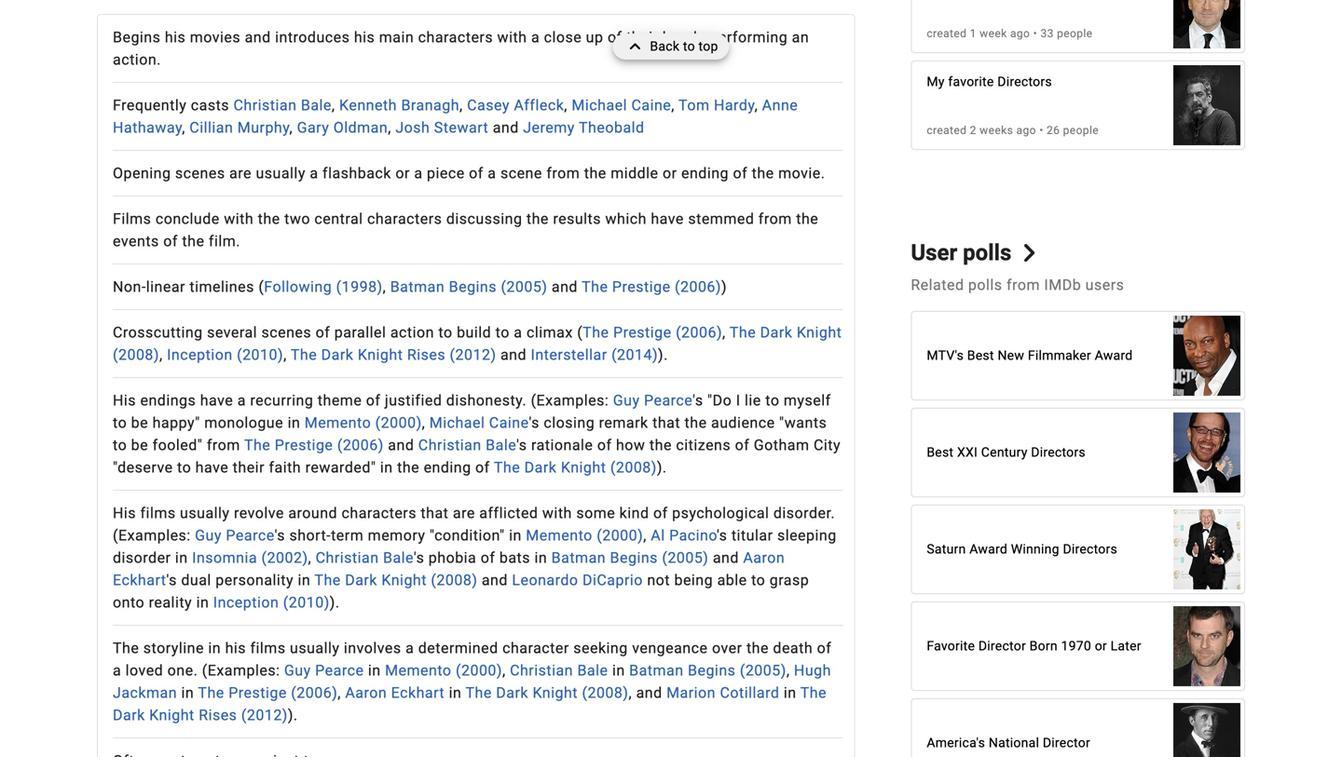 Task type: describe. For each thing, give the bounding box(es) containing it.
mel brooks image
[[1174, 500, 1241, 599]]

born
[[1030, 639, 1058, 654]]

josh stewart link
[[396, 119, 489, 137]]

that inside 's closing remark that the audience "wants to be fooled" from
[[653, 415, 681, 432]]

christian up the murphy
[[234, 97, 297, 114]]

in inside the storyline in his films usually involves a determined character seeking vengeance over the death of a loved one. (examples:
[[208, 640, 221, 658]]

1 vertical spatial caine
[[489, 415, 529, 432]]

1 vertical spatial inception
[[213, 594, 279, 612]]

1 vertical spatial (2000)
[[597, 527, 643, 545]]

the left results in the top left of the page
[[527, 210, 549, 228]]

action.
[[113, 51, 161, 69]]

i
[[736, 392, 741, 410]]

1 vertical spatial scenes
[[261, 324, 311, 342]]

a left flashback
[[310, 165, 318, 182]]

bale down seeking
[[577, 663, 608, 680]]

memento (2000) link for michael caine
[[305, 415, 422, 432]]

the dark knight (2008) link down guy pearce in memento (2000) , christian bale in batman begins (2005) ,
[[466, 685, 629, 703]]

0 horizontal spatial batman
[[390, 278, 445, 296]]

bale up gary
[[301, 97, 332, 114]]

0 vertical spatial ending
[[681, 165, 729, 182]]

(2008) down phobia
[[431, 572, 478, 590]]

paul thomas anderson image
[[1174, 597, 1241, 696]]

the left movie.
[[752, 165, 774, 182]]

insomnia (2002) link
[[192, 550, 308, 567]]

of right piece
[[469, 165, 484, 182]]

have for stemmed
[[651, 210, 684, 228]]

afflicted
[[479, 505, 538, 523]]

rises inside the dark knight rises (2012)
[[199, 707, 237, 725]]

reality
[[149, 594, 192, 612]]

the storyline in his films usually involves a determined character seeking vengeance over the death of a loved one. (examples:
[[113, 640, 832, 680]]

dark down rationale
[[524, 459, 557, 477]]

0 vertical spatial scenes
[[175, 165, 225, 182]]

in down the storyline in his films usually involves a determined character seeking vengeance over the death of a loved one. (examples:
[[449, 685, 462, 703]]

to inside button
[[683, 39, 695, 54]]

jeremy
[[523, 119, 575, 137]]

and down the climax
[[501, 347, 527, 364]]

the right how
[[650, 437, 672, 455]]

2 vertical spatial batman begins (2005) link
[[629, 663, 787, 680]]

0 vertical spatial (2010)
[[237, 347, 283, 364]]

hands
[[663, 29, 706, 46]]

a right involves
[[406, 640, 414, 658]]

to inside 's rationale of how the citizens of gotham city "deserve to have their faith rewarded" in the ending of
[[177, 459, 191, 477]]

the down movie.
[[796, 210, 819, 228]]

expand less image
[[624, 34, 650, 60]]

0 vertical spatial (2000)
[[375, 415, 422, 432]]

's up 's dual personality in the dark knight (2008) and leonardo dicaprio
[[414, 550, 424, 567]]

and left marion
[[636, 685, 662, 703]]

from down the 'chevron right inline' icon
[[1007, 276, 1040, 294]]

knight down rationale
[[561, 459, 606, 477]]

begins up marion cotillard 'link'
[[688, 663, 736, 680]]

polls for related
[[968, 276, 1003, 294]]

of left bats
[[481, 550, 495, 567]]

back to top
[[650, 39, 718, 54]]

0 vertical spatial inception (2010) link
[[167, 347, 283, 364]]

involves
[[344, 640, 401, 658]]

1 vertical spatial (
[[577, 324, 583, 342]]

lie
[[745, 392, 761, 410]]

dishonesty.
[[446, 392, 527, 410]]

results
[[553, 210, 601, 228]]

crosscutting several scenes of parallel action to build to a climax ( the prestige (2006) ,
[[113, 324, 730, 342]]

0 vertical spatial award
[[1095, 348, 1133, 363]]

discussing
[[446, 210, 522, 228]]

dark down term
[[345, 572, 377, 590]]

in down one.
[[181, 685, 194, 703]]

0 horizontal spatial award
[[970, 542, 1008, 557]]

"wants
[[779, 415, 827, 432]]

guy pearce link for the
[[613, 392, 693, 410]]

directors for winning
[[1063, 542, 1118, 557]]

best inside mtv's best new filmmaker award link
[[967, 348, 994, 363]]

his films usually revolve around characters that are afflicted with some kind of psychological disorder. (examples:
[[113, 505, 835, 545]]

characters inside films conclude with the two central characters discussing the results which have stemmed from the events of the film.
[[367, 210, 442, 228]]

dark down 'parallel' on the left top of the page
[[321, 347, 354, 364]]

guy pearce in memento (2000) , christian bale in batman begins (2005) ,
[[284, 663, 794, 680]]

's for lie
[[693, 392, 703, 410]]

climax
[[527, 324, 573, 342]]

films
[[113, 210, 151, 228]]

tom
[[679, 97, 710, 114]]

some
[[576, 505, 615, 523]]

and down casey affleck link
[[493, 119, 519, 137]]

remark
[[599, 415, 648, 432]]

0 horizontal spatial his
[[165, 29, 186, 46]]

's for how
[[516, 437, 527, 455]]

of inside begins his movies and introduces his main characters with a close up of their hands performing an action.
[[608, 29, 622, 46]]

branagh
[[401, 97, 460, 114]]

in down involves
[[368, 663, 381, 680]]

conclude
[[156, 210, 220, 228]]

ago for created 1 week ago
[[1010, 27, 1030, 40]]

al
[[651, 527, 665, 545]]

monologue
[[204, 415, 283, 432]]

d.w. griffith, c. 1913. image
[[1174, 694, 1241, 758]]

's closing remark that the audience "wants to be fooled" from
[[113, 415, 827, 455]]

from inside films conclude with the two central characters discussing the results which have stemmed from the events of the film.
[[759, 210, 792, 228]]

0 vertical spatial (
[[258, 278, 264, 296]]

casts
[[191, 97, 229, 114]]

knight down the memory on the bottom left
[[382, 572, 427, 590]]

the down the prestige (2006) and christian bale
[[397, 459, 420, 477]]

0 horizontal spatial michael caine link
[[429, 415, 529, 432]]

characters inside begins his movies and introduces his main characters with a close up of their hands performing an action.
[[418, 29, 493, 46]]

0 horizontal spatial aaron
[[345, 685, 387, 703]]

kenneth branagh image
[[1174, 0, 1241, 58]]

0 horizontal spatial are
[[229, 165, 252, 182]]

2 horizontal spatial (2005)
[[740, 663, 787, 680]]

dark down guy pearce in memento (2000) , christian bale in batman begins (2005) ,
[[496, 685, 529, 703]]

onto
[[113, 594, 145, 612]]

begins up dicaprio
[[610, 550, 658, 567]]

's up (2002)
[[275, 527, 285, 545]]

favorite director born 1970 or later link
[[912, 597, 1244, 696]]

0 vertical spatial inception
[[167, 347, 233, 364]]

christian bale link down term
[[316, 550, 414, 567]]

directors for century
[[1031, 445, 1086, 460]]

later
[[1111, 639, 1142, 654]]

the left two
[[258, 210, 280, 228]]

the dark knight (2008) link up dishonesty.
[[113, 324, 842, 364]]

dark inside the dark knight (2008)
[[760, 324, 793, 342]]

personality
[[216, 572, 294, 590]]

their inside 's rationale of how the citizens of gotham city "deserve to have their faith rewarded" in the ending of
[[233, 459, 265, 477]]

• for 26
[[1040, 124, 1044, 137]]

frequently casts christian bale , kenneth branagh , casey affleck , michael caine , tom hardy ,
[[113, 97, 762, 114]]

middle
[[611, 165, 659, 182]]

the dark knight (2008) link down the memory on the bottom left
[[315, 572, 478, 590]]

anne hathaway link
[[113, 97, 798, 137]]

0 vertical spatial batman begins (2005) link
[[390, 278, 548, 296]]

1 vertical spatial (2010)
[[283, 594, 330, 612]]

1 horizontal spatial eckhart
[[391, 685, 445, 703]]

guy pearce 's short-term memory "condition" in memento (2000) , al pacino
[[195, 527, 717, 545]]

theobald
[[579, 119, 645, 137]]

kenneth branagh link
[[339, 97, 460, 114]]

created 2 weeks ago • 26 people
[[927, 124, 1099, 137]]

and up the able
[[713, 550, 739, 567]]

gary oldman link
[[297, 119, 388, 137]]

bale down 's "do i lie to myself to be happy" monologue in
[[486, 437, 516, 455]]

the inside 's closing remark that the audience "wants to be fooled" from
[[685, 415, 707, 432]]

a left the climax
[[514, 324, 522, 342]]

timelines
[[190, 278, 254, 296]]

the dark knight (2008) link down rationale
[[494, 459, 657, 477]]

of inside his films usually revolve around characters that are afflicted with some kind of psychological disorder. (examples:
[[653, 505, 668, 523]]

1 horizontal spatial memento
[[385, 663, 452, 680]]

my favorite directors
[[927, 74, 1052, 90]]

0 vertical spatial usually
[[256, 165, 306, 182]]

faith
[[269, 459, 301, 477]]

in the prestige (2006) , aaron eckhart in the dark knight (2008) , and marion cotillard in
[[177, 685, 800, 703]]

eckhart inside aaron eckhart
[[113, 572, 166, 590]]

oldman
[[333, 119, 388, 137]]

be inside 's "do i lie to myself to be happy" monologue in
[[131, 415, 148, 432]]

films inside his films usually revolve around characters that are afflicted with some kind of psychological disorder. (examples:
[[140, 505, 176, 523]]

frequently
[[113, 97, 187, 114]]

of down 's closing remark that the audience "wants to be fooled" from
[[475, 459, 490, 477]]

interstellar
[[531, 347, 607, 364]]

vengeance
[[632, 640, 708, 658]]

week
[[980, 27, 1007, 40]]

performing
[[710, 29, 788, 46]]

1 horizontal spatial or
[[663, 165, 677, 182]]

his inside the storyline in his films usually involves a determined character seeking vengeance over the death of a loved one. (examples:
[[225, 640, 246, 658]]

bats
[[499, 550, 530, 567]]

of left 'parallel' on the left top of the page
[[316, 324, 330, 342]]

and up the climax
[[552, 278, 578, 296]]

anne hathaway
[[113, 97, 798, 137]]

to inside not being able to grasp onto reality in
[[751, 572, 766, 590]]

mtv's
[[927, 348, 964, 363]]

's for in
[[166, 572, 177, 590]]

knight down 'parallel' on the left top of the page
[[358, 347, 403, 364]]

saturn award winning directors link
[[912, 500, 1244, 599]]

best inside best xxi century directors link
[[927, 445, 954, 460]]

1 vertical spatial inception (2010) link
[[213, 594, 330, 612]]

character
[[503, 640, 569, 658]]

in inside 's "do i lie to myself to be happy" monologue in
[[288, 415, 300, 432]]

0 vertical spatial the dark knight rises (2012) link
[[291, 347, 496, 364]]

1 horizontal spatial batman
[[552, 550, 606, 567]]

christian bale link down character
[[510, 663, 608, 680]]

dual
[[181, 572, 211, 590]]

that inside his films usually revolve around characters that are afflicted with some kind of psychological disorder. (examples:
[[421, 505, 449, 523]]

2 horizontal spatial or
[[1095, 639, 1107, 654]]

begins his movies and introduces his main characters with a close up of their hands performing an action.
[[113, 29, 809, 69]]

0 vertical spatial (2005)
[[501, 278, 548, 296]]

in down hugh
[[784, 685, 797, 703]]

, cillian murphy , gary oldman , josh stewart and jeremy theobald
[[182, 119, 645, 137]]

created for created 1 week ago
[[927, 27, 967, 40]]

best xxi century directors link
[[912, 403, 1244, 503]]

build
[[457, 324, 491, 342]]

pacino
[[669, 527, 717, 545]]

0 horizontal spatial memento
[[305, 415, 371, 432]]

hugh jackman link
[[113, 663, 831, 703]]

(examples: inside his films usually revolve around characters that are afflicted with some kind of psychological disorder. (examples:
[[113, 527, 191, 545]]

the dark knight (2008)
[[113, 324, 842, 364]]

begins up build
[[449, 278, 497, 296]]

(2008) inside the dark knight (2008)
[[113, 347, 159, 364]]

0 horizontal spatial or
[[396, 165, 410, 182]]

1 vertical spatial memento
[[526, 527, 593, 545]]

myself
[[784, 392, 831, 410]]

1 vertical spatial director
[[1043, 736, 1091, 751]]

his endings have a recurring theme of justified dishonesty. (examples: guy pearce
[[113, 392, 693, 410]]

0 vertical spatial michael
[[572, 97, 627, 114]]

pearce for guy pearce 's short-term memory "condition" in memento (2000) , al pacino
[[226, 527, 275, 545]]

the inside the dark knight (2008)
[[730, 324, 756, 342]]

of inside the storyline in his films usually involves a determined character seeking vengeance over the death of a loved one. (examples:
[[817, 640, 832, 658]]

1 horizontal spatial (2005)
[[662, 550, 709, 567]]

2 horizontal spatial his
[[354, 29, 375, 46]]

america's
[[927, 736, 985, 751]]

1 horizontal spatial caine
[[631, 97, 671, 114]]

a left scene
[[488, 165, 496, 182]]

christian down memento (2000) , michael caine
[[418, 437, 482, 455]]

which
[[605, 210, 647, 228]]

cotillard
[[720, 685, 780, 703]]

0 vertical spatial pearce
[[644, 392, 693, 410]]

of up stemmed
[[733, 165, 748, 182]]

• for 33
[[1033, 27, 1038, 40]]

titular
[[732, 527, 773, 545]]

in up bats
[[509, 527, 522, 545]]

the dark knight rises (2012)
[[113, 685, 827, 725]]

short-
[[289, 527, 331, 545]]

1 horizontal spatial guy pearce link
[[284, 663, 364, 680]]

of right theme
[[366, 392, 381, 410]]

aaron eckhart link for eckhart
[[345, 685, 445, 703]]

century
[[981, 445, 1028, 460]]

in up leonardo
[[535, 550, 547, 567]]

his for his films usually revolve around characters that are afflicted with some kind of psychological disorder. (examples:
[[113, 505, 136, 523]]

action
[[390, 324, 434, 342]]

christian down character
[[510, 663, 573, 680]]

theme
[[318, 392, 362, 410]]

mtv's best new filmmaker award link
[[912, 306, 1244, 406]]

with inside his films usually revolve around characters that are afflicted with some kind of psychological disorder. (examples:
[[542, 505, 572, 523]]

1 vertical spatial batman begins (2005) link
[[552, 550, 709, 567]]

crosscutting
[[113, 324, 203, 342]]

christian bale link down 's "do i lie to myself to be happy" monologue in
[[418, 437, 516, 455]]

not being able to grasp onto reality in
[[113, 572, 809, 612]]

guy pearce link for in
[[195, 527, 275, 545]]

disorder.
[[774, 505, 835, 523]]

a up monologue
[[237, 392, 246, 410]]

movie.
[[778, 165, 825, 182]]

stemmed
[[688, 210, 754, 228]]

the down conclude at the left top
[[182, 233, 205, 250]]

in inside not being able to grasp onto reality in
[[196, 594, 209, 612]]



Task type: vqa. For each thing, say whether or not it's contained in the screenshot.
43%
no



Task type: locate. For each thing, give the bounding box(es) containing it.
(2006)
[[675, 278, 721, 296], [676, 324, 722, 342], [337, 437, 384, 455], [291, 685, 338, 703]]

1 vertical spatial the dark knight rises (2012) link
[[113, 685, 827, 725]]

1 vertical spatial •
[[1040, 124, 1044, 137]]

of up hugh
[[817, 640, 832, 658]]

john singleton at an event for abduction (2011) image
[[1174, 306, 1241, 406]]

his up disorder
[[113, 505, 136, 523]]

1 vertical spatial ending
[[424, 459, 471, 477]]

his for his endings have a recurring theme of justified dishonesty. (examples: guy pearce
[[113, 392, 136, 410]]

2 be from the top
[[131, 437, 148, 455]]

a left piece
[[414, 165, 423, 182]]

2 horizontal spatial (examples:
[[531, 392, 609, 410]]

1 horizontal spatial scenes
[[261, 324, 311, 342]]

my
[[927, 74, 945, 90]]

the
[[584, 165, 607, 182], [752, 165, 774, 182], [258, 210, 280, 228], [527, 210, 549, 228], [796, 210, 819, 228], [182, 233, 205, 250], [685, 415, 707, 432], [650, 437, 672, 455], [397, 459, 420, 477], [747, 640, 769, 658]]

polls inside user polls 'link'
[[963, 240, 1012, 266]]

1 horizontal spatial michael
[[572, 97, 627, 114]]

opening
[[113, 165, 171, 182]]

rises down crosscutting several scenes of parallel action to build to a climax ( the prestige (2006) ,
[[407, 347, 446, 364]]

be down endings
[[131, 415, 148, 432]]

caine
[[631, 97, 671, 114], [489, 415, 529, 432]]

0 vertical spatial (examples:
[[531, 392, 609, 410]]

cillian
[[190, 119, 233, 137]]

the dark knight rises (2012) link down the storyline in his films usually involves a determined character seeking vengeance over the death of a loved one. (examples:
[[113, 685, 827, 725]]

have up monologue
[[200, 392, 233, 410]]

0 horizontal spatial films
[[140, 505, 176, 523]]

(2014)
[[612, 347, 658, 364]]

user polls
[[911, 240, 1012, 266]]

award right 'saturn'
[[970, 542, 1008, 557]]

with inside films conclude with the two central characters discussing the results which have stemmed from the events of the film.
[[224, 210, 254, 228]]

2 horizontal spatial with
[[542, 505, 572, 523]]

0 vertical spatial created
[[927, 27, 967, 40]]

are down cillian murphy link
[[229, 165, 252, 182]]

(2012) inside the dark knight rises (2012)
[[241, 707, 288, 725]]

0 vertical spatial aaron eckhart link
[[113, 550, 785, 590]]

memento (2000) link down some
[[526, 527, 643, 545]]

death
[[773, 640, 813, 658]]

guy down "inception (2010) )."
[[284, 663, 311, 680]]

aaron inside aaron eckhart
[[743, 550, 785, 567]]

0 vertical spatial director
[[979, 639, 1026, 654]]

from right scene
[[547, 165, 580, 182]]

2 created from the top
[[927, 124, 967, 137]]

gary
[[297, 119, 329, 137]]

0 vertical spatial ago
[[1010, 27, 1030, 40]]

1 horizontal spatial pearce
[[315, 663, 364, 680]]

1 horizontal spatial rises
[[407, 347, 446, 364]]

award right filmmaker
[[1095, 348, 1133, 363]]

memento (2000) link for christian bale
[[385, 663, 502, 680]]

cillian murphy link
[[190, 119, 289, 137]]

dark inside the dark knight rises (2012)
[[113, 707, 145, 725]]

's inside 's "do i lie to myself to be happy" monologue in
[[693, 392, 703, 410]]

a left close
[[531, 29, 540, 46]]

)
[[721, 278, 727, 296]]

created left 1
[[927, 27, 967, 40]]

1 vertical spatial ago
[[1017, 124, 1036, 137]]

inception down several
[[167, 347, 233, 364]]

0 horizontal spatial guy
[[195, 527, 222, 545]]

1 created from the top
[[927, 27, 967, 40]]

2 vertical spatial memento (2000) link
[[385, 663, 502, 680]]

dark down jackman
[[113, 707, 145, 725]]

that
[[653, 415, 681, 432], [421, 505, 449, 523]]

0 vertical spatial aaron
[[743, 550, 785, 567]]

to
[[683, 39, 695, 54], [438, 324, 453, 342], [496, 324, 510, 342], [766, 392, 780, 410], [113, 415, 127, 432], [113, 437, 127, 455], [177, 459, 191, 477], [751, 572, 766, 590]]

1 horizontal spatial (2012)
[[450, 347, 496, 364]]

's inside 's closing remark that the audience "wants to be fooled" from
[[529, 415, 540, 432]]

bale down the memory on the bottom left
[[383, 550, 414, 567]]

his left movies
[[165, 29, 186, 46]]

revolve
[[234, 505, 284, 523]]

todd phillips image
[[1174, 56, 1241, 155]]

scenes down cillian
[[175, 165, 225, 182]]

1 vertical spatial people
[[1063, 124, 1099, 137]]

events
[[113, 233, 159, 250]]

his inside his films usually revolve around characters that are afflicted with some kind of psychological disorder. (examples:
[[113, 505, 136, 523]]

created 1 week ago • 33 people
[[927, 27, 1093, 40]]

1 vertical spatial aaron
[[345, 685, 387, 703]]

term
[[331, 527, 364, 545]]

have inside films conclude with the two central characters discussing the results which have stemmed from the events of the film.
[[651, 210, 684, 228]]

have right which
[[651, 210, 684, 228]]

aaron eckhart link
[[113, 550, 785, 590], [345, 685, 445, 703]]

2 his from the top
[[113, 505, 136, 523]]

(2000)
[[375, 415, 422, 432], [597, 527, 643, 545], [456, 663, 502, 680]]

1 vertical spatial have
[[200, 392, 233, 410]]

1 vertical spatial memento (2000) link
[[526, 527, 643, 545]]

up
[[586, 29, 604, 46]]

inception
[[167, 347, 233, 364], [213, 594, 279, 612]]

1 vertical spatial polls
[[968, 276, 1003, 294]]

1 be from the top
[[131, 415, 148, 432]]

(examples: up disorder
[[113, 527, 191, 545]]

have
[[651, 210, 684, 228], [200, 392, 233, 410], [195, 459, 229, 477]]

chevron right inline image
[[1021, 244, 1039, 262]]

created for created 2 weeks ago
[[927, 124, 967, 137]]

hathaway
[[113, 119, 182, 137]]

piece
[[427, 165, 465, 182]]

have inside 's rationale of how the citizens of gotham city "deserve to have their faith rewarded" in the ending of
[[195, 459, 229, 477]]

(2010)
[[237, 347, 283, 364], [283, 594, 330, 612]]

insomnia
[[192, 550, 257, 567]]

usually inside his films usually revolve around characters that are afflicted with some kind of psychological disorder. (examples:
[[180, 505, 230, 523]]

movies
[[190, 29, 241, 46]]

grasp
[[770, 572, 809, 590]]

(2012)
[[450, 347, 496, 364], [241, 707, 288, 725]]

1 vertical spatial award
[[970, 542, 1008, 557]]

be up "deserve
[[131, 437, 148, 455]]

2 horizontal spatial memento
[[526, 527, 593, 545]]

2 vertical spatial memento
[[385, 663, 452, 680]]

's dual personality in the dark knight (2008) and leonardo dicaprio
[[166, 572, 643, 590]]

people for created 1 week ago • 33 people
[[1057, 27, 1093, 40]]

0 vertical spatial are
[[229, 165, 252, 182]]

or right middle
[[663, 165, 677, 182]]

begins inside begins his movies and introduces his main characters with a close up of their hands performing an action.
[[113, 29, 161, 46]]

0 vertical spatial memento (2000) link
[[305, 415, 422, 432]]

have for their
[[195, 459, 229, 477]]

2 vertical spatial (2000)
[[456, 663, 502, 680]]

's for disorder
[[717, 527, 727, 545]]

0 horizontal spatial ending
[[424, 459, 471, 477]]

kenneth
[[339, 97, 397, 114]]

of right up
[[608, 29, 622, 46]]

are inside his films usually revolve around characters that are afflicted with some kind of psychological disorder. (examples:
[[453, 505, 475, 523]]

1 his from the top
[[113, 392, 136, 410]]

in down seeking
[[612, 663, 625, 680]]

2 vertical spatial characters
[[342, 505, 417, 523]]

1 vertical spatial guy pearce link
[[195, 527, 275, 545]]

(2010) down (2002)
[[283, 594, 330, 612]]

director right national
[[1043, 736, 1091, 751]]

in up dual
[[175, 550, 188, 567]]

2 vertical spatial (examples:
[[202, 663, 280, 680]]

1 vertical spatial pearce
[[226, 527, 275, 545]]

directors inside saturn award winning directors link
[[1063, 542, 1118, 557]]

0 vertical spatial films
[[140, 505, 176, 523]]

and inside begins his movies and introduces his main characters with a close up of their hands performing an action.
[[245, 29, 271, 46]]

caine down dishonesty.
[[489, 415, 529, 432]]

storyline
[[143, 640, 204, 658]]

people right 26
[[1063, 124, 1099, 137]]

1 vertical spatial best
[[927, 445, 954, 460]]

leonardo
[[512, 572, 578, 590]]

's inside 's titular sleeping disorder in
[[717, 527, 727, 545]]

's left rationale
[[516, 437, 527, 455]]

pearce down involves
[[315, 663, 364, 680]]

ending up stemmed
[[681, 165, 729, 182]]

national
[[989, 736, 1039, 751]]

1 vertical spatial michael caine link
[[429, 415, 529, 432]]

(examples:
[[531, 392, 609, 410], [113, 527, 191, 545], [202, 663, 280, 680]]

directors up the created 2 weeks ago • 26 people at right top
[[998, 74, 1052, 90]]

2 vertical spatial guy
[[284, 663, 311, 680]]

interstellar (2014) link
[[531, 347, 658, 364]]

polls for user
[[963, 240, 1012, 266]]

(2008) down crosscutting
[[113, 347, 159, 364]]

0 vertical spatial •
[[1033, 27, 1038, 40]]

insomnia (2002) , christian bale 's phobia of bats in batman begins (2005) and
[[192, 550, 743, 567]]

people for created 2 weeks ago • 26 people
[[1063, 124, 1099, 137]]

0 vertical spatial have
[[651, 210, 684, 228]]

(examples: right one.
[[202, 663, 280, 680]]

sleeping
[[777, 527, 837, 545]]

(2008) down seeking
[[582, 685, 629, 703]]

the dark knight rises (2012) link down action
[[291, 347, 496, 364]]

have down "fooled""
[[195, 459, 229, 477]]

the inside the storyline in his films usually involves a determined character seeking vengeance over the death of a loved one. (examples:
[[747, 640, 769, 658]]

characters inside his films usually revolve around characters that are afflicted with some kind of psychological disorder. (examples:
[[342, 505, 417, 523]]

guy for guy pearce in memento (2000) , christian bale in batman begins (2005) ,
[[284, 663, 311, 680]]

michael caine link
[[572, 97, 671, 114], [429, 415, 529, 432]]

in down the prestige (2006) and christian bale
[[380, 459, 393, 477]]

saturn award winning directors
[[927, 542, 1118, 557]]

following (1998) link
[[264, 278, 383, 296]]

in down 'recurring'
[[288, 415, 300, 432]]

a left loved
[[113, 663, 121, 680]]

imdb
[[1044, 276, 1081, 294]]

from inside 's closing remark that the audience "wants to be fooled" from
[[207, 437, 240, 455]]

0 horizontal spatial best
[[927, 445, 954, 460]]

0 vertical spatial directors
[[998, 74, 1052, 90]]

from down movie.
[[759, 210, 792, 228]]

aaron eckhart link for phobia
[[113, 550, 785, 590]]

1 horizontal spatial (examples:
[[202, 663, 280, 680]]

rationale
[[531, 437, 593, 455]]

1 vertical spatial rises
[[199, 707, 237, 725]]

user
[[911, 240, 957, 266]]

michael caine link up theobald at the top of the page
[[572, 97, 671, 114]]

0 horizontal spatial (examples:
[[113, 527, 191, 545]]

murphy
[[237, 119, 289, 137]]

two
[[284, 210, 310, 228]]

guy for guy pearce 's short-term memory "condition" in memento (2000) , al pacino
[[195, 527, 222, 545]]

directors
[[998, 74, 1052, 90], [1031, 445, 1086, 460], [1063, 542, 1118, 557]]

leonardo dicaprio link
[[512, 572, 643, 590]]

0 vertical spatial memento
[[305, 415, 371, 432]]

in inside 's titular sleeping disorder in
[[175, 550, 188, 567]]

).
[[658, 347, 668, 364], [657, 459, 667, 477], [330, 594, 340, 612], [288, 707, 298, 725]]

america's national director link
[[912, 694, 1244, 758]]

1 vertical spatial guy
[[195, 527, 222, 545]]

rises down "storyline"
[[199, 707, 237, 725]]

ending down 's closing remark that the audience "wants to be fooled" from
[[424, 459, 471, 477]]

0 vertical spatial rises
[[407, 347, 446, 364]]

saturn
[[927, 542, 966, 557]]

from down monologue
[[207, 437, 240, 455]]

1 horizontal spatial director
[[1043, 736, 1091, 751]]

city
[[814, 437, 841, 455]]

0 vertical spatial guy pearce link
[[613, 392, 693, 410]]

0 vertical spatial with
[[497, 29, 527, 46]]

ethan coen image
[[1174, 403, 1241, 503]]

ago right 'week' at the right top of page
[[1010, 27, 1030, 40]]

in down (2002)
[[298, 572, 311, 590]]

1 horizontal spatial (
[[577, 324, 583, 342]]

in inside 's rationale of how the citizens of gotham city "deserve to have their faith rewarded" in the ending of
[[380, 459, 393, 477]]

around
[[288, 505, 338, 523]]

of down conclude at the left top
[[163, 233, 178, 250]]

created
[[927, 27, 967, 40], [927, 124, 967, 137]]

1 vertical spatial michael
[[429, 415, 485, 432]]

's inside 's rationale of how the citizens of gotham city "deserve to have their faith rewarded" in the ending of
[[516, 437, 527, 455]]

1 vertical spatial (2005)
[[662, 550, 709, 567]]

0 horizontal spatial caine
[[489, 415, 529, 432]]

ending inside 's rationale of how the citizens of gotham city "deserve to have their faith rewarded" in the ending of
[[424, 459, 471, 477]]

of down audience
[[735, 437, 750, 455]]

and down bats
[[482, 572, 508, 590]]

one.
[[167, 663, 198, 680]]

films inside the storyline in his films usually involves a determined character seeking vengeance over the death of a loved one. (examples:
[[250, 640, 286, 658]]

with up the film.
[[224, 210, 254, 228]]

a inside begins his movies and introduces his main characters with a close up of their hands performing an action.
[[531, 29, 540, 46]]

batman
[[390, 278, 445, 296], [552, 550, 606, 567], [629, 663, 684, 680]]

1 vertical spatial with
[[224, 210, 254, 228]]

0 vertical spatial guy
[[613, 392, 640, 410]]

0 vertical spatial be
[[131, 415, 148, 432]]

of left how
[[597, 437, 612, 455]]

audience
[[711, 415, 775, 432]]

's left closing
[[529, 415, 540, 432]]

users
[[1086, 276, 1125, 294]]

film.
[[209, 233, 240, 250]]

memento (2000) link for al pacino
[[526, 527, 643, 545]]

1 horizontal spatial michael caine link
[[572, 97, 671, 114]]

from
[[547, 165, 580, 182], [759, 210, 792, 228], [1007, 276, 1040, 294], [207, 437, 240, 455]]

characters up the memory on the bottom left
[[342, 505, 417, 523]]

not
[[647, 572, 670, 590]]

to inside 's closing remark that the audience "wants to be fooled" from
[[113, 437, 127, 455]]

1 horizontal spatial (2000)
[[456, 663, 502, 680]]

happy"
[[152, 415, 200, 432]]

inception down personality
[[213, 594, 279, 612]]

filmmaker
[[1028, 348, 1091, 363]]

back to top button
[[613, 34, 729, 60]]

the inside the storyline in his films usually involves a determined character seeking vengeance over the death of a loved one. (examples:
[[113, 640, 139, 658]]

ago for created 2 weeks ago
[[1017, 124, 1036, 137]]

his
[[165, 29, 186, 46], [354, 29, 375, 46], [225, 640, 246, 658]]

al pacino link
[[651, 527, 717, 545]]

0 horizontal spatial director
[[979, 639, 1026, 654]]

their inside begins his movies and introduces his main characters with a close up of their hands performing an action.
[[626, 29, 658, 46]]

0 horizontal spatial with
[[224, 210, 254, 228]]

knight down jackman
[[149, 707, 195, 725]]

ago left 26
[[1017, 124, 1036, 137]]

0 horizontal spatial (2005)
[[501, 278, 548, 296]]

, inception (2010) , the dark knight rises (2012) and interstellar (2014) ).
[[159, 347, 668, 364]]

1 vertical spatial (examples:
[[113, 527, 191, 545]]

christian down term
[[316, 550, 379, 567]]

user polls link
[[911, 240, 1039, 266]]

directors right winning
[[1063, 542, 1118, 557]]

guy pearce link up insomnia at the left bottom of the page
[[195, 527, 275, 545]]

be inside 's closing remark that the audience "wants to be fooled" from
[[131, 437, 148, 455]]

memento down determined
[[385, 663, 452, 680]]

polls
[[963, 240, 1012, 266], [968, 276, 1003, 294]]

of
[[608, 29, 622, 46], [469, 165, 484, 182], [733, 165, 748, 182], [163, 233, 178, 250], [316, 324, 330, 342], [366, 392, 381, 410], [597, 437, 612, 455], [735, 437, 750, 455], [475, 459, 490, 477], [653, 505, 668, 523], [481, 550, 495, 567], [817, 640, 832, 658]]

0 vertical spatial caine
[[631, 97, 671, 114]]

flashback
[[323, 165, 391, 182]]

knight inside the dark knight (2008)
[[797, 324, 842, 342]]

inception (2010) ).
[[213, 594, 340, 612]]

's down psychological
[[717, 527, 727, 545]]

(examples: inside the storyline in his films usually involves a determined character seeking vengeance over the death of a loved one. (examples:
[[202, 663, 280, 680]]

0 horizontal spatial pearce
[[226, 527, 275, 545]]

0 vertical spatial people
[[1057, 27, 1093, 40]]

guy pearce link down involves
[[284, 663, 364, 680]]

usually left involves
[[290, 640, 340, 658]]

the
[[582, 278, 608, 296], [583, 324, 609, 342], [730, 324, 756, 342], [291, 347, 317, 364], [244, 437, 271, 455], [494, 459, 520, 477], [315, 572, 341, 590], [113, 640, 139, 658], [198, 685, 224, 703], [466, 685, 492, 703], [800, 685, 827, 703]]

inception (2010) link
[[167, 347, 283, 364], [213, 594, 330, 612]]

characters right main
[[418, 29, 493, 46]]

usually inside the storyline in his films usually involves a determined character seeking vengeance over the death of a loved one. (examples:
[[290, 640, 340, 658]]

2 horizontal spatial guy pearce link
[[613, 392, 693, 410]]

1 vertical spatial aaron eckhart link
[[345, 685, 445, 703]]

directors inside best xxi century directors link
[[1031, 445, 1086, 460]]

2 horizontal spatial (2000)
[[597, 527, 643, 545]]

(2005) up the climax
[[501, 278, 548, 296]]

favorite
[[927, 639, 975, 654]]

of inside films conclude with the two central characters discussing the results which have stemmed from the events of the film.
[[163, 233, 178, 250]]

0 horizontal spatial (2012)
[[241, 707, 288, 725]]

(2008) down how
[[610, 459, 657, 477]]

hugh
[[794, 663, 831, 680]]

(2002)
[[262, 550, 308, 567]]

director
[[979, 639, 1026, 654], [1043, 736, 1091, 751]]

's for that
[[529, 415, 540, 432]]

mtv's best new filmmaker award
[[927, 348, 1133, 363]]

aaron down involves
[[345, 685, 387, 703]]

knight up myself
[[797, 324, 842, 342]]

the inside the dark knight rises (2012)
[[800, 685, 827, 703]]

the left middle
[[584, 165, 607, 182]]

opening scenes are usually a flashback or a piece of a scene from the middle or ending of the movie.
[[113, 165, 825, 182]]

seeking
[[573, 640, 628, 658]]

christian bale link up the murphy
[[234, 97, 332, 114]]

's left "do
[[693, 392, 703, 410]]

• left 26
[[1040, 124, 1044, 137]]

knight inside the dark knight rises (2012)
[[149, 707, 195, 725]]

guy
[[613, 392, 640, 410], [195, 527, 222, 545], [284, 663, 311, 680]]

memento (2000) , michael caine
[[305, 415, 529, 432]]

2 vertical spatial (2005)
[[740, 663, 787, 680]]

2 horizontal spatial batman
[[629, 663, 684, 680]]

pearce for guy pearce in memento (2000) , christian bale in batman begins (2005) ,
[[315, 663, 364, 680]]

0 horizontal spatial that
[[421, 505, 449, 523]]

1 horizontal spatial are
[[453, 505, 475, 523]]

his down "inception (2010) )."
[[225, 640, 246, 658]]

batman up leonardo dicaprio link
[[552, 550, 606, 567]]

of up al
[[653, 505, 668, 523]]

and down memento (2000) , michael caine
[[388, 437, 414, 455]]

0 horizontal spatial rises
[[199, 707, 237, 725]]

1 vertical spatial his
[[113, 505, 136, 523]]

memento down some
[[526, 527, 593, 545]]

director left born
[[979, 639, 1026, 654]]

dark up lie
[[760, 324, 793, 342]]

0 horizontal spatial michael
[[429, 415, 485, 432]]

0 vertical spatial his
[[113, 392, 136, 410]]

with inside begins his movies and introduces his main characters with a close up of their hands performing an action.
[[497, 29, 527, 46]]

0 vertical spatial (2012)
[[450, 347, 496, 364]]

scenes down following
[[261, 324, 311, 342]]

knight down guy pearce in memento (2000) , christian bale in batman begins (2005) ,
[[533, 685, 578, 703]]

0 vertical spatial their
[[626, 29, 658, 46]]



